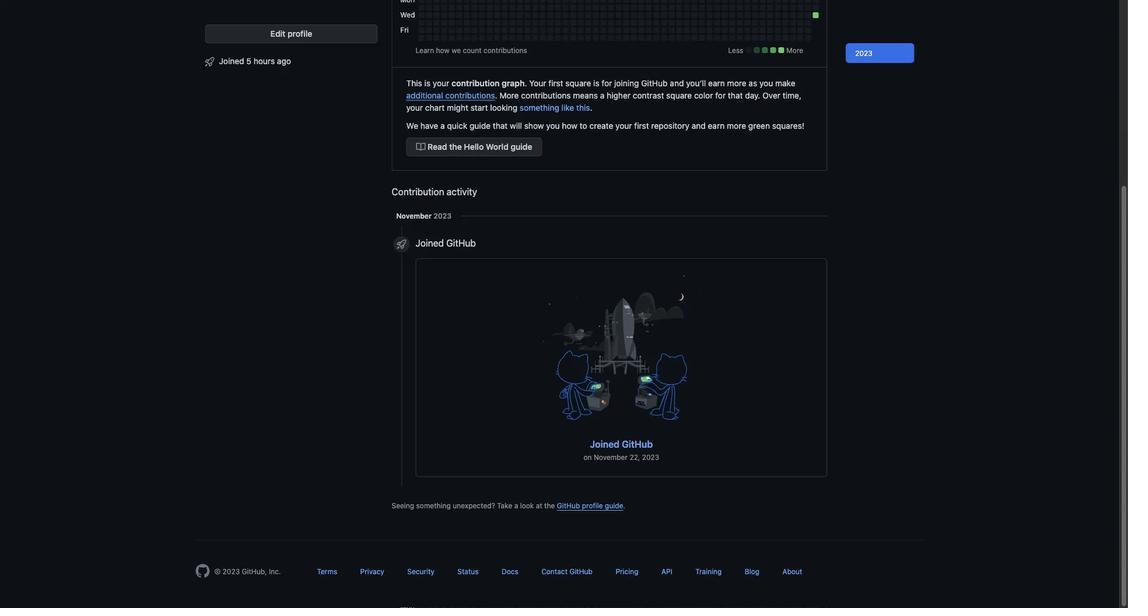 Task type: describe. For each thing, give the bounding box(es) containing it.
for inside . more contributions means a higher contrast square color for that day. over time, your chart might start looking
[[715, 91, 726, 100]]

0 horizontal spatial the
[[449, 142, 462, 152]]

github for joined github
[[446, 238, 476, 249]]

your inside . more contributions means a higher contrast square color for that day. over time, your chart might start looking
[[406, 103, 423, 113]]

means
[[573, 91, 598, 100]]

contact github
[[541, 568, 593, 576]]

this is your contribution graph . your first square is for joining github and you'll earn more as you make additional contributions
[[406, 78, 795, 100]]

seeing something unexpected? take a look at the github profile guide .
[[392, 502, 625, 510]]

fri
[[400, 26, 409, 34]]

like
[[562, 103, 574, 113]]

book image
[[416, 143, 426, 152]]

0 horizontal spatial how
[[436, 46, 450, 55]]

joined for joined github
[[416, 238, 444, 249]]

joined for joined 5 hours ago
[[219, 56, 244, 66]]

0 horizontal spatial that
[[493, 121, 508, 131]]

contributions inside this is your contribution graph . your first square is for joining github and you'll earn more as you make additional contributions
[[445, 91, 495, 100]]

and inside this is your contribution graph . your first square is for joining github and you'll earn more as you make additional contributions
[[670, 78, 684, 88]]

on
[[584, 454, 592, 462]]

that inside . more contributions means a higher contrast square color for that day. over time, your chart might start looking
[[728, 91, 743, 100]]

privacy link
[[360, 568, 384, 576]]

training
[[695, 568, 722, 576]]

github inside this is your contribution graph . your first square is for joining github and you'll earn more as you make additional contributions
[[641, 78, 668, 88]]

looking
[[490, 103, 518, 113]]

docs link
[[502, 568, 518, 576]]

edit profile
[[270, 29, 312, 39]]

this
[[406, 78, 422, 88]]

privacy
[[360, 568, 384, 576]]

will
[[510, 121, 522, 131]]

we have a quick guide that will show you how to create your first repository and earn more green squares!
[[406, 121, 804, 131]]

inc.
[[269, 568, 281, 576]]

show
[[524, 121, 544, 131]]

github profile guide link
[[557, 502, 623, 510]]

edit profile button
[[205, 25, 378, 43]]

5
[[246, 56, 251, 66]]

github for contact github
[[570, 568, 593, 576]]

1 vertical spatial rocket image
[[397, 240, 406, 249]]

earn inside this is your contribution graph . your first square is for joining github and you'll earn more as you make additional contributions
[[708, 78, 725, 88]]

additional
[[406, 91, 443, 100]]

1 vertical spatial profile
[[582, 502, 603, 510]]

github right at
[[557, 502, 580, 510]]

something like this button
[[520, 102, 590, 114]]

0 vertical spatial something
[[520, 103, 559, 113]]

your inside this is your contribution graph . your first square is for joining github and you'll earn more as you make additional contributions
[[433, 78, 449, 88]]

squares!
[[772, 121, 804, 131]]

pricing link
[[616, 568, 638, 576]]

something like this .
[[520, 103, 592, 113]]

api link
[[661, 568, 673, 576]]

1 vertical spatial how
[[562, 121, 578, 131]]

. down on november 22, 2023 link
[[623, 502, 625, 510]]

unexpected?
[[453, 502, 495, 510]]

ago
[[277, 56, 291, 66]]

terms
[[317, 568, 337, 576]]

contrast
[[633, 91, 664, 100]]

seeing
[[392, 502, 414, 510]]

world
[[486, 142, 509, 152]]

start
[[471, 103, 488, 113]]

less
[[728, 46, 743, 55]]

. down means
[[590, 103, 592, 113]]

joining
[[614, 78, 639, 88]]

pricing
[[616, 568, 638, 576]]

. inside . more contributions means a higher contrast square color for that day. over time, your chart might start looking
[[495, 91, 497, 100]]

hello
[[464, 142, 484, 152]]

about link
[[783, 568, 802, 576]]

2 horizontal spatial your
[[615, 121, 632, 131]]

contributions inside . more contributions means a higher contrast square color for that day. over time, your chart might start looking
[[521, 91, 571, 100]]

we
[[406, 121, 418, 131]]

joined 5 hours ago
[[219, 56, 291, 66]]

to
[[580, 121, 587, 131]]

0 vertical spatial more
[[787, 46, 803, 55]]

2 is from the left
[[593, 78, 599, 88]]

api
[[661, 568, 673, 576]]

edit
[[270, 29, 285, 39]]

make
[[775, 78, 795, 88]]

a for contributions
[[600, 91, 605, 100]]

hours
[[254, 56, 275, 66]]

your
[[529, 78, 546, 88]]

blog
[[745, 568, 760, 576]]

more inside this is your contribution graph . your first square is for joining github and you'll earn more as you make additional contributions
[[727, 78, 746, 88]]

joined github
[[416, 238, 476, 249]]

training link
[[695, 568, 722, 576]]

contribution
[[392, 187, 444, 198]]



Task type: vqa. For each thing, say whether or not it's contained in the screenshot.
2000,
no



Task type: locate. For each thing, give the bounding box(es) containing it.
1 vertical spatial more
[[727, 121, 746, 131]]

a left higher
[[600, 91, 605, 100]]

0 vertical spatial you
[[759, 78, 773, 88]]

contact github link
[[541, 568, 593, 576]]

learn how we count contributions link
[[416, 46, 527, 55]]

0 horizontal spatial square
[[565, 78, 591, 88]]

november down contribution
[[396, 212, 432, 220]]

that left "will"
[[493, 121, 508, 131]]

©
[[214, 568, 221, 576]]

contribution activity
[[392, 187, 477, 198]]

guide down "will"
[[511, 142, 532, 152]]

1 horizontal spatial more
[[787, 46, 803, 55]]

the
[[449, 142, 462, 152], [544, 502, 555, 510]]

learn how we count contributions
[[416, 46, 527, 55]]

1 horizontal spatial joined
[[416, 238, 444, 249]]

that left day.
[[728, 91, 743, 100]]

1 is from the left
[[424, 78, 431, 88]]

quick
[[447, 121, 467, 131]]

homepage image
[[196, 565, 210, 579]]

security
[[407, 568, 435, 576]]

a right have
[[440, 121, 445, 131]]

contributions down your
[[521, 91, 571, 100]]

this
[[576, 103, 590, 113]]

your up additional contributions link
[[433, 78, 449, 88]]

you down something like this button
[[546, 121, 560, 131]]

1 vertical spatial earn
[[708, 121, 725, 131]]

you inside this is your contribution graph . your first square is for joining github and you'll earn more as you make additional contributions
[[759, 78, 773, 88]]

something up show
[[520, 103, 559, 113]]

0 horizontal spatial november
[[396, 212, 432, 220]]

1 vertical spatial more
[[500, 91, 519, 100]]

1 vertical spatial for
[[715, 91, 726, 100]]

more down 'graph'
[[500, 91, 519, 100]]

contribution
[[452, 78, 500, 88]]

joined github on november 22, 2023
[[584, 439, 659, 462]]

we
[[452, 46, 461, 55]]

joined down november 2023
[[416, 238, 444, 249]]

github,
[[242, 568, 267, 576]]

graph
[[502, 78, 525, 88]]

you right as at right top
[[759, 78, 773, 88]]

something right seeing
[[416, 502, 451, 510]]

0 vertical spatial joined
[[219, 56, 244, 66]]

a for unexpected?
[[514, 502, 518, 510]]

read the hello world guide
[[426, 142, 532, 152]]

repository
[[651, 121, 689, 131]]

more up 'make'
[[787, 46, 803, 55]]

read the hello world guide link
[[406, 138, 542, 157]]

github right the contact in the bottom of the page
[[570, 568, 593, 576]]

joined inside joined github on november 22, 2023
[[590, 439, 620, 450]]

joined for joined github on november 22, 2023
[[590, 439, 620, 450]]

0 vertical spatial profile
[[288, 29, 312, 39]]

contributions right count
[[484, 46, 527, 55]]

earn
[[708, 78, 725, 88], [708, 121, 725, 131]]

footer
[[186, 541, 933, 608]]

1 vertical spatial november
[[594, 454, 628, 462]]

1 vertical spatial something
[[416, 502, 451, 510]]

activity
[[447, 187, 477, 198]]

0 horizontal spatial profile
[[288, 29, 312, 39]]

how left "to"
[[562, 121, 578, 131]]

november
[[396, 212, 432, 220], [594, 454, 628, 462]]

create
[[589, 121, 613, 131]]

0 horizontal spatial you
[[546, 121, 560, 131]]

more left as at right top
[[727, 78, 746, 88]]

0 vertical spatial your
[[433, 78, 449, 88]]

joined github! image
[[476, 269, 767, 444]]

1 vertical spatial the
[[544, 502, 555, 510]]

0 horizontal spatial is
[[424, 78, 431, 88]]

joined up on november 22, 2023 link
[[590, 439, 620, 450]]

1 horizontal spatial something
[[520, 103, 559, 113]]

0 vertical spatial rocket image
[[205, 57, 214, 67]]

1 horizontal spatial your
[[433, 78, 449, 88]]

0 horizontal spatial something
[[416, 502, 451, 510]]

for
[[602, 78, 612, 88], [715, 91, 726, 100]]

0 vertical spatial november
[[396, 212, 432, 220]]

first inside this is your contribution graph . your first square is for joining github and you'll earn more as you make additional contributions
[[549, 78, 563, 88]]

for up higher
[[602, 78, 612, 88]]

earn down color
[[708, 121, 725, 131]]

1 horizontal spatial the
[[544, 502, 555, 510]]

and left you'll
[[670, 78, 684, 88]]

additional contributions link
[[406, 91, 495, 100]]

profile right edit
[[288, 29, 312, 39]]

1 horizontal spatial november
[[594, 454, 628, 462]]

. up looking
[[495, 91, 497, 100]]

1 vertical spatial square
[[666, 91, 692, 100]]

earn up color
[[708, 78, 725, 88]]

0 vertical spatial the
[[449, 142, 462, 152]]

the right the read
[[449, 142, 462, 152]]

guide for world
[[511, 142, 532, 152]]

1 horizontal spatial how
[[562, 121, 578, 131]]

is up additional
[[424, 78, 431, 88]]

. inside this is your contribution graph . your first square is for joining github and you'll earn more as you make additional contributions
[[525, 78, 527, 88]]

more
[[787, 46, 803, 55], [500, 91, 519, 100]]

guide down start
[[470, 121, 491, 131]]

might
[[447, 103, 468, 113]]

a left look at bottom
[[514, 502, 518, 510]]

for right color
[[715, 91, 726, 100]]

2023 link
[[846, 43, 914, 63]]

0 vertical spatial and
[[670, 78, 684, 88]]

for inside this is your contribution graph . your first square is for joining github and you'll earn more as you make additional contributions
[[602, 78, 612, 88]]

square inside . more contributions means a higher contrast square color for that day. over time, your chart might start looking
[[666, 91, 692, 100]]

0 horizontal spatial for
[[602, 78, 612, 88]]

count
[[463, 46, 482, 55]]

1 vertical spatial you
[[546, 121, 560, 131]]

0 vertical spatial a
[[600, 91, 605, 100]]

1 vertical spatial your
[[406, 103, 423, 113]]

1 vertical spatial and
[[692, 121, 706, 131]]

first left repository
[[634, 121, 649, 131]]

0 horizontal spatial joined
[[219, 56, 244, 66]]

. more contributions means a higher contrast square color for that day. over time, your chart might start looking
[[406, 91, 802, 113]]

contact
[[541, 568, 568, 576]]

your down additional
[[406, 103, 423, 113]]

2 more from the top
[[727, 121, 746, 131]]

. left your
[[525, 78, 527, 88]]

1 horizontal spatial profile
[[582, 502, 603, 510]]

time,
[[783, 91, 802, 100]]

more left green
[[727, 121, 746, 131]]

contributions
[[484, 46, 527, 55], [445, 91, 495, 100], [521, 91, 571, 100]]

guide for quick
[[470, 121, 491, 131]]

how left we
[[436, 46, 450, 55]]

have
[[420, 121, 438, 131]]

2 horizontal spatial a
[[600, 91, 605, 100]]

square inside this is your contribution graph . your first square is for joining github and you'll earn more as you make additional contributions
[[565, 78, 591, 88]]

about
[[783, 568, 802, 576]]

1 horizontal spatial guide
[[511, 142, 532, 152]]

0 horizontal spatial rocket image
[[205, 57, 214, 67]]

square down you'll
[[666, 91, 692, 100]]

1 horizontal spatial first
[[634, 121, 649, 131]]

0 horizontal spatial first
[[549, 78, 563, 88]]

© 2023 github, inc.
[[214, 568, 281, 576]]

security link
[[407, 568, 435, 576]]

2 horizontal spatial joined
[[590, 439, 620, 450]]

something
[[520, 103, 559, 113], [416, 502, 451, 510]]

1 vertical spatial joined
[[416, 238, 444, 249]]

first right your
[[549, 78, 563, 88]]

0 vertical spatial earn
[[708, 78, 725, 88]]

november 2023
[[396, 212, 452, 220]]

2 vertical spatial your
[[615, 121, 632, 131]]

profile
[[288, 29, 312, 39], [582, 502, 603, 510]]

rocket image left 5
[[205, 57, 214, 67]]

1 horizontal spatial is
[[593, 78, 599, 88]]

1 more from the top
[[727, 78, 746, 88]]

0 vertical spatial how
[[436, 46, 450, 55]]

cell
[[418, 0, 424, 3], [426, 0, 432, 3], [434, 0, 439, 3], [441, 0, 447, 3], [449, 0, 455, 3], [456, 0, 462, 3], [464, 0, 470, 3], [472, 0, 477, 3], [479, 0, 485, 3], [487, 0, 493, 3], [494, 0, 500, 3], [502, 0, 508, 3], [509, 0, 515, 3], [517, 0, 523, 3], [525, 0, 530, 3], [532, 0, 538, 3], [540, 0, 546, 3], [547, 0, 553, 3], [555, 0, 561, 3], [563, 0, 568, 3], [570, 0, 576, 3], [578, 0, 584, 3], [585, 0, 591, 3], [593, 0, 599, 3], [600, 0, 606, 3], [608, 0, 614, 3], [616, 0, 621, 3], [623, 0, 629, 3], [631, 0, 637, 3], [638, 0, 644, 3], [646, 0, 652, 3], [654, 0, 659, 3], [661, 0, 667, 3], [669, 0, 675, 3], [676, 0, 682, 3], [684, 0, 690, 3], [691, 0, 697, 3], [699, 0, 705, 3], [707, 0, 712, 3], [714, 0, 720, 3], [722, 0, 728, 3], [729, 0, 735, 3], [737, 0, 743, 3], [745, 0, 750, 3], [752, 0, 758, 3], [760, 0, 766, 3], [767, 0, 773, 3], [775, 0, 781, 3], [782, 0, 788, 3], [790, 0, 796, 3], [798, 0, 803, 3], [805, 0, 811, 3], [813, 0, 819, 3], [418, 5, 424, 11], [426, 5, 432, 11], [434, 5, 439, 11], [441, 5, 447, 11], [449, 5, 455, 11], [456, 5, 462, 11], [464, 5, 470, 11], [472, 5, 477, 11], [479, 5, 485, 11], [487, 5, 493, 11], [494, 5, 500, 11], [502, 5, 508, 11], [509, 5, 515, 11], [517, 5, 523, 11], [525, 5, 530, 11], [532, 5, 538, 11], [540, 5, 546, 11], [547, 5, 553, 11], [555, 5, 561, 11], [563, 5, 568, 11], [570, 5, 576, 11], [578, 5, 584, 11], [585, 5, 591, 11], [593, 5, 599, 11], [600, 5, 606, 11], [608, 5, 614, 11], [616, 5, 621, 11], [623, 5, 629, 11], [631, 5, 637, 11], [638, 5, 644, 11], [646, 5, 652, 11], [654, 5, 659, 11], [661, 5, 667, 11], [669, 5, 675, 11], [676, 5, 682, 11], [684, 5, 690, 11], [691, 5, 697, 11], [699, 5, 705, 11], [707, 5, 712, 11], [714, 5, 720, 11], [722, 5, 728, 11], [729, 5, 735, 11], [737, 5, 743, 11], [745, 5, 750, 11], [752, 5, 758, 11], [760, 5, 766, 11], [767, 5, 773, 11], [775, 5, 781, 11], [782, 5, 788, 11], [790, 5, 796, 11], [798, 5, 803, 11], [805, 5, 811, 11], [813, 5, 819, 11], [418, 13, 424, 18], [426, 13, 432, 18], [434, 13, 439, 18], [441, 13, 447, 18], [449, 13, 455, 18], [456, 13, 462, 18], [464, 13, 470, 18], [472, 13, 477, 18], [479, 13, 485, 18], [487, 13, 493, 18], [494, 13, 500, 18], [502, 13, 508, 18], [509, 13, 515, 18], [517, 13, 523, 18], [525, 13, 530, 18], [532, 13, 538, 18], [540, 13, 546, 18], [547, 13, 553, 18], [555, 13, 561, 18], [563, 13, 568, 18], [570, 13, 576, 18], [578, 13, 584, 18], [585, 13, 591, 18], [593, 13, 599, 18], [600, 13, 606, 18], [608, 13, 614, 18], [616, 13, 621, 18], [623, 13, 629, 18], [631, 13, 637, 18], [638, 13, 644, 18], [646, 13, 652, 18], [654, 13, 659, 18], [661, 13, 667, 18], [669, 13, 675, 18], [676, 13, 682, 18], [684, 13, 690, 18], [691, 13, 697, 18], [699, 13, 705, 18], [707, 13, 712, 18], [714, 13, 720, 18], [722, 13, 728, 18], [729, 13, 735, 18], [737, 13, 743, 18], [745, 13, 750, 18], [752, 13, 758, 18], [760, 13, 766, 18], [767, 13, 773, 18], [775, 13, 781, 18], [782, 13, 788, 18], [790, 13, 796, 18], [798, 13, 803, 18], [805, 13, 811, 18], [813, 13, 819, 18], [418, 20, 424, 26], [426, 20, 432, 26], [434, 20, 439, 26], [441, 20, 447, 26], [464, 20, 470, 26], [472, 20, 477, 26], [479, 20, 485, 26], [494, 20, 500, 26], [502, 20, 508, 26], [509, 20, 515, 26], [517, 20, 523, 26], [525, 20, 530, 26], [532, 20, 538, 26], [540, 20, 546, 26], [547, 20, 553, 26], [555, 20, 561, 26], [563, 20, 568, 26], [570, 20, 576, 26], [578, 20, 584, 26], [585, 20, 591, 26], [593, 20, 599, 26], [600, 20, 606, 26], [616, 20, 621, 26], [623, 20, 629, 26], [631, 20, 637, 26], [638, 20, 644, 26], [646, 20, 652, 26], [654, 20, 659, 26], [661, 20, 667, 26], [676, 20, 682, 26], [684, 20, 690, 26], [691, 20, 697, 26], [699, 20, 705, 26], [707, 20, 712, 26], [714, 20, 720, 26], [722, 20, 728, 26], [737, 20, 743, 26], [745, 20, 750, 26], [752, 20, 758, 26], [760, 20, 766, 26], [767, 20, 773, 26], [775, 20, 781, 26], [782, 20, 788, 26], [790, 20, 796, 26], [798, 20, 803, 26], [805, 20, 811, 26], [418, 28, 424, 34], [426, 28, 432, 34], [434, 28, 439, 34], [441, 28, 447, 34], [449, 28, 455, 34], [456, 28, 462, 34], [464, 28, 470, 34], [472, 28, 477, 34], [479, 28, 485, 34], [487, 28, 493, 34], [494, 28, 500, 34], [502, 28, 508, 34], [509, 28, 515, 34], [525, 28, 530, 34], [532, 28, 538, 34], [540, 28, 546, 34], [547, 28, 553, 34], [555, 28, 561, 34], [563, 28, 568, 34], [570, 28, 576, 34], [585, 28, 591, 34], [593, 28, 599, 34], [600, 28, 606, 34], [608, 28, 614, 34], [616, 28, 621, 34], [623, 28, 629, 34], [631, 28, 637, 34], [646, 28, 652, 34], [654, 28, 659, 34], [661, 28, 667, 34], [669, 28, 675, 34], [676, 28, 682, 34], [684, 28, 690, 34], [691, 28, 697, 34], [707, 28, 712, 34], [714, 28, 720, 34], [722, 28, 728, 34], [729, 28, 735, 34], [737, 28, 743, 34], [745, 28, 750, 34], [752, 28, 758, 34], [767, 28, 773, 34], [775, 28, 781, 34], [782, 28, 788, 34], [790, 28, 796, 34], [798, 28, 803, 34], [805, 28, 811, 34], [418, 35, 424, 41], [426, 35, 432, 41], [434, 35, 439, 41], [441, 35, 447, 41], [449, 35, 455, 41], [456, 35, 462, 41], [464, 35, 470, 41], [472, 35, 477, 41], [479, 35, 485, 41], [487, 35, 493, 41], [494, 35, 500, 41], [502, 35, 508, 41], [509, 35, 515, 41], [517, 35, 523, 41], [525, 35, 530, 41], [532, 35, 538, 41], [540, 35, 546, 41], [547, 35, 553, 41], [555, 35, 561, 41], [563, 35, 568, 41], [570, 35, 576, 41], [578, 35, 584, 41], [585, 35, 591, 41], [593, 35, 599, 41], [600, 35, 606, 41], [608, 35, 614, 41], [616, 35, 621, 41], [623, 35, 629, 41], [631, 35, 637, 41], [638, 35, 644, 41], [646, 35, 652, 41], [654, 35, 659, 41], [661, 35, 667, 41], [669, 35, 675, 41], [676, 35, 682, 41], [684, 35, 690, 41], [691, 35, 697, 41], [699, 35, 705, 41], [707, 35, 712, 41], [714, 35, 720, 41], [722, 35, 728, 41], [729, 35, 735, 41], [737, 35, 743, 41], [745, 35, 750, 41], [752, 35, 758, 41], [760, 35, 766, 41], [767, 35, 773, 41], [775, 35, 781, 41], [782, 35, 788, 41], [790, 35, 796, 41], [798, 35, 803, 41], [805, 35, 811, 41]]

november inside joined github on november 22, 2023
[[594, 454, 628, 462]]

as
[[749, 78, 757, 88]]

0 vertical spatial first
[[549, 78, 563, 88]]

square up means
[[565, 78, 591, 88]]

is up means
[[593, 78, 599, 88]]

github up 22,
[[622, 439, 653, 450]]

is
[[424, 78, 431, 88], [593, 78, 599, 88]]

rocket image
[[205, 57, 214, 67], [397, 240, 406, 249]]

2 vertical spatial guide
[[605, 502, 623, 510]]

take
[[497, 502, 512, 510]]

wed
[[400, 11, 415, 19]]

more
[[727, 78, 746, 88], [727, 121, 746, 131]]

rocket image down november 2023
[[397, 240, 406, 249]]

first
[[549, 78, 563, 88], [634, 121, 649, 131]]

more inside . more contributions means a higher contrast square color for that day. over time, your chart might start looking
[[500, 91, 519, 100]]

learn
[[416, 46, 434, 55]]

1 horizontal spatial a
[[514, 502, 518, 510]]

your right create
[[615, 121, 632, 131]]

1 horizontal spatial you
[[759, 78, 773, 88]]

0 vertical spatial for
[[602, 78, 612, 88]]

blog link
[[745, 568, 760, 576]]

1 vertical spatial first
[[634, 121, 649, 131]]

guide down on november 22, 2023 link
[[605, 502, 623, 510]]

0 horizontal spatial guide
[[470, 121, 491, 131]]

github up contrast
[[641, 78, 668, 88]]

status link
[[458, 568, 479, 576]]

.
[[525, 78, 527, 88], [495, 91, 497, 100], [590, 103, 592, 113], [623, 502, 625, 510]]

color
[[694, 91, 713, 100]]

github down november 2023
[[446, 238, 476, 249]]

on november 22, 2023 link
[[584, 453, 659, 463]]

0 horizontal spatial more
[[500, 91, 519, 100]]

profile down on
[[582, 502, 603, 510]]

0 vertical spatial more
[[727, 78, 746, 88]]

the right at
[[544, 502, 555, 510]]

0 vertical spatial guide
[[470, 121, 491, 131]]

1 horizontal spatial that
[[728, 91, 743, 100]]

guide
[[470, 121, 491, 131], [511, 142, 532, 152], [605, 502, 623, 510]]

footer containing © 2023 github, inc.
[[186, 541, 933, 608]]

a inside . more contributions means a higher contrast square color for that day. over time, your chart might start looking
[[600, 91, 605, 100]]

contributions down contribution
[[445, 91, 495, 100]]

0 horizontal spatial your
[[406, 103, 423, 113]]

that
[[728, 91, 743, 100], [493, 121, 508, 131]]

and right repository
[[692, 121, 706, 131]]

day.
[[745, 91, 760, 100]]

at
[[536, 502, 542, 510]]

docs
[[502, 568, 518, 576]]

2 horizontal spatial guide
[[605, 502, 623, 510]]

2 vertical spatial joined
[[590, 439, 620, 450]]

1 horizontal spatial for
[[715, 91, 726, 100]]

terms link
[[317, 568, 337, 576]]

2023
[[855, 49, 873, 57], [433, 212, 452, 220], [642, 454, 659, 462], [223, 568, 240, 576]]

1 horizontal spatial square
[[666, 91, 692, 100]]

1 vertical spatial guide
[[511, 142, 532, 152]]

0 horizontal spatial and
[[670, 78, 684, 88]]

you'll
[[686, 78, 706, 88]]

square
[[565, 78, 591, 88], [666, 91, 692, 100]]

github inside joined github on november 22, 2023
[[622, 439, 653, 450]]

status
[[458, 568, 479, 576]]

higher
[[607, 91, 631, 100]]

chart
[[425, 103, 445, 113]]

0 vertical spatial square
[[565, 78, 591, 88]]

2023 inside joined github on november 22, 2023
[[642, 454, 659, 462]]

0 vertical spatial that
[[728, 91, 743, 100]]

look
[[520, 502, 534, 510]]

and
[[670, 78, 684, 88], [692, 121, 706, 131]]

0 horizontal spatial a
[[440, 121, 445, 131]]

november right on
[[594, 454, 628, 462]]

1 vertical spatial that
[[493, 121, 508, 131]]

joined left 5
[[219, 56, 244, 66]]

1 horizontal spatial and
[[692, 121, 706, 131]]

1 vertical spatial a
[[440, 121, 445, 131]]

2 vertical spatial a
[[514, 502, 518, 510]]

1 horizontal spatial rocket image
[[397, 240, 406, 249]]

22,
[[630, 454, 640, 462]]

github
[[641, 78, 668, 88], [446, 238, 476, 249], [622, 439, 653, 450], [557, 502, 580, 510], [570, 568, 593, 576]]

over
[[763, 91, 781, 100]]

profile inside button
[[288, 29, 312, 39]]

green
[[748, 121, 770, 131]]

a
[[600, 91, 605, 100], [440, 121, 445, 131], [514, 502, 518, 510]]

github for joined github on november 22, 2023
[[622, 439, 653, 450]]

read
[[428, 142, 447, 152]]



